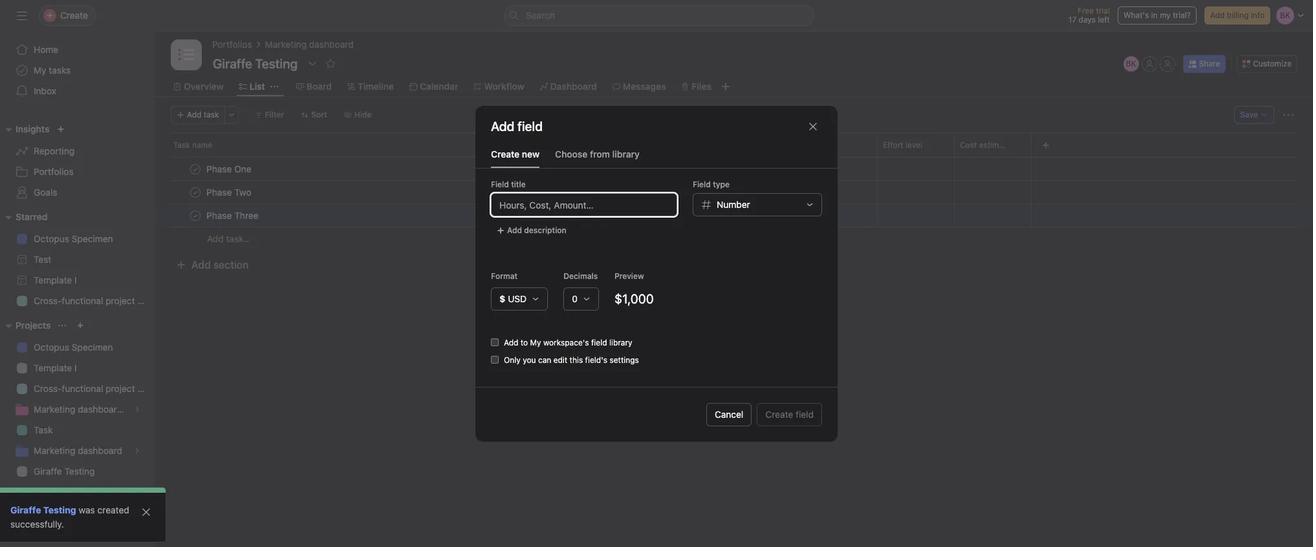 Task type: vqa. For each thing, say whether or not it's contained in the screenshot.
Board
yes



Task type: describe. For each thing, give the bounding box(es) containing it.
board
[[307, 81, 332, 92]]

successfully.
[[10, 519, 64, 530]]

dashboard inside projects element
[[78, 446, 122, 457]]

description
[[524, 225, 567, 235]]

field title
[[491, 180, 526, 189]]

close this dialog image
[[808, 121, 818, 132]]

add field
[[491, 119, 543, 134]]

share
[[1199, 59, 1220, 69]]

Add to My workspace's field library checkbox
[[491, 339, 499, 346]]

add task… row
[[155, 227, 1313, 251]]

add description button
[[491, 222, 572, 240]]

overview link
[[173, 80, 224, 94]]

add for add to my workspace's field library
[[504, 338, 518, 348]]

library inside tab list
[[612, 148, 640, 159]]

messages
[[623, 81, 666, 92]]

effort
[[883, 140, 904, 150]]

octopus specimen link for template i
[[8, 338, 147, 358]]

add for add billing info
[[1210, 10, 1225, 20]]

starred button
[[0, 210, 47, 225]]

level
[[906, 140, 923, 150]]

$
[[499, 293, 505, 304]]

workspace's
[[543, 338, 589, 348]]

nov 21
[[652, 164, 677, 174]]

messages link
[[612, 80, 666, 94]]

template i link inside starred element
[[8, 270, 147, 291]]

effort level
[[883, 140, 923, 150]]

$ usd
[[499, 293, 527, 304]]

octopus for projects
[[34, 342, 69, 353]]

nov 26
[[652, 211, 678, 221]]

i inside projects element
[[74, 363, 77, 374]]

days
[[1079, 15, 1096, 25]]

0 button
[[564, 288, 599, 311]]

was
[[79, 505, 95, 516]]

add field dialog
[[475, 106, 838, 442]]

dashboard link
[[540, 80, 597, 94]]

goals link
[[8, 182, 147, 203]]

you
[[523, 355, 536, 365]]

title
[[511, 180, 526, 189]]

create for create field
[[766, 409, 793, 420]]

header untitled section tree grid
[[155, 157, 1313, 251]]

settings
[[610, 355, 639, 365]]

add for add description
[[507, 225, 522, 235]]

add to my workspace's field library
[[504, 338, 632, 348]]

share button
[[1183, 55, 1226, 73]]

— text field for 21
[[960, 165, 1031, 175]]

calendar
[[420, 81, 458, 92]]

workflow link
[[474, 80, 524, 94]]

james
[[593, 164, 617, 174]]

global element
[[0, 32, 155, 109]]

list image
[[179, 47, 194, 63]]

search button
[[504, 5, 814, 26]]

0 vertical spatial marketing
[[265, 39, 307, 50]]

board link
[[296, 80, 332, 94]]

specimen for template i
[[72, 342, 113, 353]]

priority
[[806, 140, 832, 150]]

insights element
[[0, 118, 155, 206]]

task
[[204, 110, 219, 120]]

test
[[34, 254, 51, 265]]

section
[[213, 259, 249, 271]]

octopus specimen for template i
[[34, 342, 113, 353]]

create new tab panel
[[475, 169, 838, 442]]

1 vertical spatial giraffe testing link
[[10, 505, 76, 516]]

create field
[[766, 409, 814, 420]]

dashboards
[[78, 404, 127, 415]]

completed checkbox for pr
[[188, 185, 203, 200]]

field's
[[585, 355, 607, 365]]

workflow
[[484, 81, 524, 92]]

files
[[692, 81, 712, 92]]

row containing pr
[[155, 180, 1313, 204]]

add billing info button
[[1205, 6, 1271, 25]]

template i inside starred element
[[34, 275, 77, 286]]

template inside starred element
[[34, 275, 72, 286]]

— text field for 18
[[960, 188, 1031, 198]]

fr
[[580, 211, 586, 220]]

close image
[[141, 508, 151, 518]]

what's
[[1124, 10, 1149, 20]]

add task… button
[[207, 232, 251, 246]]

only
[[504, 355, 521, 365]]

1 horizontal spatial dashboard
[[309, 39, 354, 50]]

team
[[16, 491, 39, 502]]

octopus specimen link for test
[[8, 229, 147, 250]]

ja
[[579, 164, 587, 174]]

my inside create new "tab panel"
[[530, 338, 541, 348]]

0 vertical spatial portfolios
[[212, 39, 252, 50]]

add section button
[[171, 254, 254, 277]]

fr button
[[575, 208, 644, 224]]

giraffe inside giraffe testing link
[[34, 466, 62, 477]]

completed checkbox for ja
[[188, 161, 203, 177]]

inbox
[[34, 85, 56, 96]]

field inside 'button'
[[796, 409, 814, 420]]

plan for cross-functional project plan link within projects element
[[137, 384, 155, 395]]

overview
[[184, 81, 224, 92]]

add section
[[191, 259, 249, 271]]

can
[[538, 355, 551, 365]]

completed image
[[188, 185, 203, 200]]

list link
[[239, 80, 265, 94]]

i inside starred element
[[74, 275, 77, 286]]

project for cross-functional project plan link in the starred element
[[106, 296, 135, 307]]

free
[[1078, 6, 1094, 16]]

task…
[[226, 234, 251, 245]]

this
[[570, 355, 583, 365]]

functional for cross-functional project plan link within projects element
[[62, 384, 103, 395]]

1
[[835, 140, 838, 150]]

completed image for ja
[[188, 161, 203, 177]]

cross-functional project plan link inside starred element
[[8, 291, 155, 312]]

octopus for starred
[[34, 234, 69, 245]]

add to starred image
[[325, 58, 336, 69]]

my tasks
[[34, 65, 71, 76]]

cross-functional project plan for cross-functional project plan link within projects element
[[34, 384, 155, 395]]

task name
[[173, 140, 212, 150]]

nov 18
[[652, 188, 677, 197]]

template i inside projects element
[[34, 363, 77, 374]]

nov for nov 18
[[652, 188, 666, 197]]

left
[[1098, 15, 1110, 25]]

task link
[[8, 420, 147, 441]]

projects
[[16, 320, 51, 331]]

cancel button
[[706, 403, 752, 427]]

functional for cross-functional project plan link in the starred element
[[62, 296, 103, 307]]

2 template i link from the top
[[8, 358, 147, 379]]

goals
[[34, 187, 57, 198]]

reporting
[[34, 146, 74, 157]]

phase three cell
[[155, 204, 570, 228]]

test link
[[8, 250, 147, 270]]

insights button
[[0, 122, 49, 137]]

assignee
[[575, 140, 608, 150]]

create for create new
[[491, 148, 520, 159]]

number
[[717, 199, 750, 210]]

starred
[[16, 212, 47, 223]]

only you can edit this field's settings
[[504, 355, 639, 365]]

completed checkbox for fr
[[188, 208, 203, 224]]

Hours, Cost, Amount… text field
[[491, 193, 677, 216]]

preview
[[615, 271, 644, 281]]

Phase One text field
[[204, 163, 255, 176]]



Task type: locate. For each thing, give the bounding box(es) containing it.
3 nov from the top
[[652, 211, 666, 221]]

1 cross-functional project plan link from the top
[[8, 291, 155, 312]]

octopus specimen down projects
[[34, 342, 113, 353]]

cross-functional project plan for cross-functional project plan link in the starred element
[[34, 296, 155, 307]]

what's in my trial? button
[[1118, 6, 1197, 25]]

cross-functional project plan link up marketing dashboards
[[8, 379, 155, 400]]

0 vertical spatial marketing dashboard link
[[265, 38, 354, 52]]

choose from library
[[555, 148, 640, 159]]

1 horizontal spatial marketing dashboard
[[265, 39, 354, 50]]

cost
[[960, 140, 977, 150]]

dashboard
[[550, 81, 597, 92]]

home link
[[8, 39, 147, 60]]

0 vertical spatial task
[[173, 140, 190, 150]]

portfolios down reporting
[[34, 166, 74, 177]]

0
[[572, 293, 578, 304]]

my left the tasks
[[34, 65, 46, 76]]

task
[[173, 140, 190, 150], [34, 425, 53, 436]]

specimen up test link
[[72, 234, 113, 245]]

17
[[1069, 15, 1077, 25]]

0 vertical spatial giraffe testing
[[34, 466, 95, 477]]

octopus up the test
[[34, 234, 69, 245]]

1 vertical spatial marketing dashboard
[[34, 446, 122, 457]]

library up "settings"
[[609, 338, 632, 348]]

2 octopus from the top
[[34, 342, 69, 353]]

what's in my trial?
[[1124, 10, 1191, 20]]

marketing up the task link
[[34, 404, 75, 415]]

template i
[[34, 275, 77, 286], [34, 363, 77, 374]]

cross-
[[34, 296, 62, 307], [34, 384, 62, 395]]

field left title
[[491, 180, 509, 189]]

add left task…
[[207, 234, 224, 245]]

0 horizontal spatial portfolios
[[34, 166, 74, 177]]

phase one cell
[[155, 157, 570, 181]]

marketing for marketing dashboards link
[[34, 404, 75, 415]]

2 vertical spatial completed checkbox
[[188, 208, 203, 224]]

edit
[[554, 355, 567, 365]]

calendar link
[[409, 80, 458, 94]]

1 vertical spatial template i
[[34, 363, 77, 374]]

marketing dashboard down the task link
[[34, 446, 122, 457]]

timeline link
[[347, 80, 394, 94]]

marketing for marketing dashboard link to the left
[[34, 446, 75, 457]]

my workspace
[[34, 513, 94, 524]]

marketing dashboard up add to starred icon
[[265, 39, 354, 50]]

1 completed image from the top
[[188, 161, 203, 177]]

0 vertical spatial — text field
[[960, 165, 1031, 175]]

my for my tasks
[[34, 65, 46, 76]]

cross- inside projects element
[[34, 384, 62, 395]]

task inside projects element
[[34, 425, 53, 436]]

task down marketing dashboards link
[[34, 425, 53, 436]]

1 vertical spatial completed checkbox
[[188, 185, 203, 200]]

1 vertical spatial — text field
[[960, 188, 1031, 198]]

completed image down completed image
[[188, 208, 203, 224]]

timeline
[[358, 81, 394, 92]]

dashboard up add to starred icon
[[309, 39, 354, 50]]

new
[[522, 148, 540, 159]]

row
[[155, 133, 1313, 157], [171, 157, 1298, 158], [155, 157, 1313, 181], [155, 180, 1313, 204], [155, 204, 1313, 228]]

my
[[1160, 10, 1171, 20]]

— text field up — text field at the top right
[[960, 188, 1031, 198]]

0 vertical spatial template i
[[34, 275, 77, 286]]

0 vertical spatial nov
[[652, 164, 666, 174]]

cross- up marketing dashboards link
[[34, 384, 62, 395]]

1 vertical spatial create
[[766, 409, 793, 420]]

my inside teams element
[[34, 513, 46, 524]]

octopus inside projects element
[[34, 342, 69, 353]]

specimen inside starred element
[[72, 234, 113, 245]]

row containing fr
[[155, 204, 1313, 228]]

starred element
[[0, 206, 155, 314]]

cross- for cross-functional project plan link within projects element
[[34, 384, 62, 395]]

0 vertical spatial cross-functional project plan link
[[8, 291, 155, 312]]

completed checkbox inside phase two cell
[[188, 185, 203, 200]]

add left to
[[504, 338, 518, 348]]

0 horizontal spatial dashboard
[[78, 446, 122, 457]]

2 completed checkbox from the top
[[188, 185, 203, 200]]

completed image up completed image
[[188, 161, 203, 177]]

completed checkbox inside phase three cell
[[188, 208, 203, 224]]

0 vertical spatial dashboard
[[309, 39, 354, 50]]

2 vertical spatial marketing
[[34, 446, 75, 457]]

octopus specimen link
[[8, 229, 147, 250], [8, 338, 147, 358]]

add billing info
[[1210, 10, 1265, 20]]

1 horizontal spatial task
[[173, 140, 190, 150]]

add inside "button"
[[207, 234, 224, 245]]

1 completed checkbox from the top
[[188, 161, 203, 177]]

1 vertical spatial portfolios link
[[8, 162, 147, 182]]

0 vertical spatial cross-
[[34, 296, 62, 307]]

1 vertical spatial functional
[[62, 384, 103, 395]]

1 vertical spatial task
[[34, 425, 53, 436]]

template i link
[[8, 270, 147, 291], [8, 358, 147, 379]]

type
[[713, 180, 730, 189]]

nov left 26 in the top of the page
[[652, 211, 666, 221]]

0 vertical spatial testing
[[64, 466, 95, 477]]

insights
[[16, 124, 49, 135]]

marketing down the task link
[[34, 446, 75, 457]]

0 vertical spatial octopus
[[34, 234, 69, 245]]

functional up marketing dashboards
[[62, 384, 103, 395]]

marketing dashboard link down marketing dashboards link
[[8, 441, 147, 462]]

choose
[[555, 148, 588, 159]]

template down the test
[[34, 275, 72, 286]]

2 octopus specimen from the top
[[34, 342, 113, 353]]

$1,000
[[615, 291, 654, 306]]

functional
[[62, 296, 103, 307], [62, 384, 103, 395]]

hide sidebar image
[[17, 10, 27, 21]]

template down projects
[[34, 363, 72, 374]]

files link
[[681, 80, 712, 94]]

18
[[669, 188, 677, 197]]

1 octopus from the top
[[34, 234, 69, 245]]

marketing dashboards
[[34, 404, 127, 415]]

add task button
[[171, 106, 225, 124]]

0 vertical spatial specimen
[[72, 234, 113, 245]]

Only you can edit this field's settings checkbox
[[491, 356, 499, 364]]

create right cancel
[[766, 409, 793, 420]]

format
[[491, 271, 518, 281]]

giraffe testing up successfully.
[[10, 505, 76, 516]]

task left name at the top of the page
[[173, 140, 190, 150]]

giraffe testing inside projects element
[[34, 466, 95, 477]]

invite button
[[12, 519, 68, 543]]

0 vertical spatial functional
[[62, 296, 103, 307]]

plan for cross-functional project plan link in the starred element
[[137, 296, 155, 307]]

1 vertical spatial nov
[[652, 188, 666, 197]]

— text field
[[960, 212, 1031, 221]]

add left section at the left top of page
[[191, 259, 211, 271]]

21
[[669, 164, 677, 174]]

1 vertical spatial octopus specimen link
[[8, 338, 147, 358]]

dashboard
[[309, 39, 354, 50], [78, 446, 122, 457]]

0 vertical spatial project
[[106, 296, 135, 307]]

2 functional from the top
[[62, 384, 103, 395]]

1 template i link from the top
[[8, 270, 147, 291]]

create left the new on the top left of the page
[[491, 148, 520, 159]]

project for cross-functional project plan link within projects element
[[106, 384, 135, 395]]

1 cross- from the top
[[34, 296, 62, 307]]

cross-functional project plan inside starred element
[[34, 296, 155, 307]]

specimen inside projects element
[[72, 342, 113, 353]]

library up james
[[612, 148, 640, 159]]

create inside 'button'
[[766, 409, 793, 420]]

created
[[97, 505, 129, 516]]

plan inside projects element
[[137, 384, 155, 395]]

my for my workspace
[[34, 513, 46, 524]]

0 horizontal spatial marketing dashboard
[[34, 446, 122, 457]]

task for task
[[34, 425, 53, 436]]

2 cross-functional project plan link from the top
[[8, 379, 155, 400]]

1 vertical spatial giraffe testing
[[10, 505, 76, 516]]

0 vertical spatial giraffe testing link
[[8, 462, 147, 483]]

Phase Two text field
[[204, 186, 255, 199]]

library inside create new "tab panel"
[[609, 338, 632, 348]]

project down test link
[[106, 296, 135, 307]]

0 horizontal spatial field
[[591, 338, 607, 348]]

0 vertical spatial template
[[34, 275, 72, 286]]

add left description
[[507, 225, 522, 235]]

0 horizontal spatial marketing dashboard link
[[8, 441, 147, 462]]

template i down the test
[[34, 275, 77, 286]]

completed checkbox left phase two text field
[[188, 185, 203, 200]]

0 vertical spatial portfolios link
[[212, 38, 252, 52]]

my right to
[[530, 338, 541, 348]]

field
[[491, 180, 509, 189], [693, 180, 711, 189]]

giraffe up team
[[34, 466, 62, 477]]

tasks
[[49, 65, 71, 76]]

add description
[[507, 225, 567, 235]]

my tasks link
[[8, 60, 147, 81]]

1 — text field from the top
[[960, 165, 1031, 175]]

1 i from the top
[[74, 275, 77, 286]]

completed image inside phase one cell
[[188, 161, 203, 177]]

1 vertical spatial my
[[530, 338, 541, 348]]

octopus inside starred element
[[34, 234, 69, 245]]

giraffe down team
[[10, 505, 41, 516]]

pr
[[579, 187, 587, 197]]

teams element
[[0, 485, 155, 532]]

my workspace link
[[8, 508, 147, 529]]

portfolios up list link at the top of page
[[212, 39, 252, 50]]

1 horizontal spatial portfolios link
[[212, 38, 252, 52]]

0 vertical spatial octopus specimen link
[[8, 229, 147, 250]]

trial
[[1096, 6, 1110, 16]]

nov left 21 in the top of the page
[[652, 164, 666, 174]]

to
[[521, 338, 528, 348]]

project up dashboards in the bottom of the page
[[106, 384, 135, 395]]

2 field from the left
[[693, 180, 711, 189]]

2 template i from the top
[[34, 363, 77, 374]]

octopus specimen inside projects element
[[34, 342, 113, 353]]

octopus specimen inside starred element
[[34, 234, 113, 245]]

marketing
[[265, 39, 307, 50], [34, 404, 75, 415], [34, 446, 75, 457]]

cancel
[[715, 409, 744, 420]]

1 horizontal spatial field
[[693, 180, 711, 189]]

1 vertical spatial field
[[796, 409, 814, 420]]

portfolios link down reporting
[[8, 162, 147, 182]]

1 specimen from the top
[[72, 234, 113, 245]]

plan inside starred element
[[137, 296, 155, 307]]

field for field type
[[693, 180, 711, 189]]

26
[[669, 211, 678, 221]]

i down test link
[[74, 275, 77, 286]]

completed image
[[188, 161, 203, 177], [188, 208, 203, 224]]

2 cross- from the top
[[34, 384, 62, 395]]

0 horizontal spatial field
[[491, 180, 509, 189]]

cross- inside starred element
[[34, 296, 62, 307]]

0 vertical spatial create
[[491, 148, 520, 159]]

nov left 18
[[652, 188, 666, 197]]

completed image for fr
[[188, 208, 203, 224]]

estimate
[[979, 140, 1011, 150]]

1 vertical spatial specimen
[[72, 342, 113, 353]]

0 vertical spatial i
[[74, 275, 77, 286]]

1 octopus specimen from the top
[[34, 234, 113, 245]]

0 vertical spatial completed checkbox
[[188, 161, 203, 177]]

2 vertical spatial my
[[34, 513, 46, 524]]

number button
[[693, 193, 822, 216]]

2 plan from the top
[[137, 384, 155, 395]]

cross-functional project plan inside projects element
[[34, 384, 155, 395]]

cross-functional project plan link down test link
[[8, 291, 155, 312]]

completed checkbox down completed image
[[188, 208, 203, 224]]

2 specimen from the top
[[72, 342, 113, 353]]

nov for nov 26
[[652, 211, 666, 221]]

1 vertical spatial testing
[[43, 505, 76, 516]]

1 vertical spatial library
[[609, 338, 632, 348]]

add for add section
[[191, 259, 211, 271]]

0 horizontal spatial task
[[34, 425, 53, 436]]

Phase Three text field
[[204, 209, 262, 222]]

pr button
[[575, 185, 644, 200]]

my up invite
[[34, 513, 46, 524]]

1 vertical spatial octopus specimen
[[34, 342, 113, 353]]

marketing up the list at the top left of page
[[265, 39, 307, 50]]

0 horizontal spatial portfolios link
[[8, 162, 147, 182]]

— text field down estimate
[[960, 165, 1031, 175]]

octopus specimen for test
[[34, 234, 113, 245]]

template inside projects element
[[34, 363, 72, 374]]

field left type
[[693, 180, 711, 189]]

project inside starred element
[[106, 296, 135, 307]]

0 vertical spatial library
[[612, 148, 640, 159]]

0 vertical spatial my
[[34, 65, 46, 76]]

2 vertical spatial nov
[[652, 211, 666, 221]]

marketing dashboard link up add to starred icon
[[265, 38, 354, 52]]

tab list containing create new
[[475, 147, 838, 169]]

workspace
[[49, 513, 94, 524]]

tab list
[[475, 147, 838, 169]]

1 horizontal spatial marketing dashboard link
[[265, 38, 354, 52]]

field for field title
[[491, 180, 509, 189]]

cross-functional project plan up dashboards in the bottom of the page
[[34, 384, 155, 395]]

1 template from the top
[[34, 275, 72, 286]]

octopus specimen link up the test
[[8, 229, 147, 250]]

1 vertical spatial completed image
[[188, 208, 203, 224]]

giraffe testing link up teams element
[[8, 462, 147, 483]]

phase two cell
[[155, 180, 570, 204]]

1 vertical spatial dashboard
[[78, 446, 122, 457]]

projects element
[[0, 314, 155, 485]]

octopus specimen link down projects
[[8, 338, 147, 358]]

1 field from the left
[[491, 180, 509, 189]]

1 horizontal spatial field
[[796, 409, 814, 420]]

1 vertical spatial plan
[[137, 384, 155, 395]]

row containing task name
[[155, 133, 1313, 157]]

cross-functional project plan link inside projects element
[[8, 379, 155, 400]]

completed checkbox inside phase one cell
[[188, 161, 203, 177]]

create
[[491, 148, 520, 159], [766, 409, 793, 420]]

testing
[[64, 466, 95, 477], [43, 505, 76, 516]]

1 vertical spatial giraffe
[[10, 505, 41, 516]]

nov for nov 21
[[652, 164, 666, 174]]

add task
[[187, 110, 219, 120]]

1 cross-functional project plan from the top
[[34, 296, 155, 307]]

1 nov from the top
[[652, 164, 666, 174]]

field type
[[693, 180, 730, 189]]

cross-functional project plan link
[[8, 291, 155, 312], [8, 379, 155, 400]]

list
[[250, 81, 265, 92]]

add for add task…
[[207, 234, 224, 245]]

0 vertical spatial marketing dashboard
[[265, 39, 354, 50]]

functional inside projects element
[[62, 384, 103, 395]]

0 vertical spatial giraffe
[[34, 466, 62, 477]]

marketing dashboard inside projects element
[[34, 446, 122, 457]]

in
[[1151, 10, 1158, 20]]

— text field
[[960, 165, 1031, 175], [960, 188, 1031, 198]]

2 project from the top
[[106, 384, 135, 395]]

add left the billing in the right of the page
[[1210, 10, 1225, 20]]

create inside tab list
[[491, 148, 520, 159]]

1 vertical spatial cross-functional project plan link
[[8, 379, 155, 400]]

projects button
[[0, 318, 51, 334]]

home
[[34, 44, 58, 55]]

1 vertical spatial template
[[34, 363, 72, 374]]

field
[[591, 338, 607, 348], [796, 409, 814, 420]]

giraffe testing up teams element
[[34, 466, 95, 477]]

portfolios link inside insights element
[[8, 162, 147, 182]]

1 horizontal spatial create
[[766, 409, 793, 420]]

usd
[[508, 293, 527, 304]]

decimals
[[564, 271, 598, 281]]

giraffe testing link up successfully.
[[10, 505, 76, 516]]

specimen for test
[[72, 234, 113, 245]]

create field button
[[757, 403, 822, 427]]

1 vertical spatial marketing dashboard link
[[8, 441, 147, 462]]

0 vertical spatial completed image
[[188, 161, 203, 177]]

None text field
[[210, 52, 301, 75]]

1 vertical spatial cross-functional project plan
[[34, 384, 155, 395]]

giraffe
[[34, 466, 62, 477], [10, 505, 41, 516]]

row containing ja
[[155, 157, 1313, 181]]

0 vertical spatial octopus specimen
[[34, 234, 113, 245]]

1 vertical spatial i
[[74, 363, 77, 374]]

1 vertical spatial template i link
[[8, 358, 147, 379]]

create new
[[491, 148, 540, 159]]

2 template from the top
[[34, 363, 72, 374]]

add task…
[[207, 234, 251, 245]]

1 project from the top
[[106, 296, 135, 307]]

0 vertical spatial field
[[591, 338, 607, 348]]

octopus specimen up test link
[[34, 234, 113, 245]]

my inside global element
[[34, 65, 46, 76]]

1 octopus specimen link from the top
[[8, 229, 147, 250]]

invite
[[36, 525, 60, 536]]

2 — text field from the top
[[960, 188, 1031, 198]]

1 horizontal spatial portfolios
[[212, 39, 252, 50]]

0 horizontal spatial create
[[491, 148, 520, 159]]

1 functional from the top
[[62, 296, 103, 307]]

2 i from the top
[[74, 363, 77, 374]]

cross-functional project plan down test link
[[34, 296, 155, 307]]

bk
[[1126, 59, 1136, 69]]

cross- for cross-functional project plan link in the starred element
[[34, 296, 62, 307]]

trial?
[[1173, 10, 1191, 20]]

nov
[[652, 164, 666, 174], [652, 188, 666, 197], [652, 211, 666, 221]]

add left "task"
[[187, 110, 202, 120]]

portfolios link up list link at the top of page
[[212, 38, 252, 52]]

task for task name
[[173, 140, 190, 150]]

Completed checkbox
[[188, 161, 203, 177], [188, 185, 203, 200], [188, 208, 203, 224]]

1 vertical spatial portfolios
[[34, 166, 74, 177]]

specimen up dashboards in the bottom of the page
[[72, 342, 113, 353]]

1 vertical spatial cross-
[[34, 384, 62, 395]]

functional down test link
[[62, 296, 103, 307]]

i up marketing dashboards
[[74, 363, 77, 374]]

1 vertical spatial project
[[106, 384, 135, 395]]

2 cross-functional project plan from the top
[[34, 384, 155, 395]]

cross- up projects
[[34, 296, 62, 307]]

completed image inside phase three cell
[[188, 208, 203, 224]]

2 completed image from the top
[[188, 208, 203, 224]]

template i link up marketing dashboards
[[8, 358, 147, 379]]

name
[[192, 140, 212, 150]]

template i up marketing dashboards link
[[34, 363, 77, 374]]

completed checkbox up completed image
[[188, 161, 203, 177]]

info
[[1251, 10, 1265, 20]]

template i link down the test
[[8, 270, 147, 291]]

1 vertical spatial octopus
[[34, 342, 69, 353]]

0 vertical spatial cross-functional project plan
[[34, 296, 155, 307]]

template
[[34, 275, 72, 286], [34, 363, 72, 374]]

1 plan from the top
[[137, 296, 155, 307]]

portfolios inside "link"
[[34, 166, 74, 177]]

marketing dashboard link
[[265, 38, 354, 52], [8, 441, 147, 462]]

2 nov from the top
[[652, 188, 666, 197]]

octopus down projects
[[34, 342, 69, 353]]

dashboard down the task link
[[78, 446, 122, 457]]

0 vertical spatial template i link
[[8, 270, 147, 291]]

search list box
[[504, 5, 814, 26]]

testing inside projects element
[[64, 466, 95, 477]]

add
[[1210, 10, 1225, 20], [187, 110, 202, 120], [507, 225, 522, 235], [207, 234, 224, 245], [191, 259, 211, 271], [504, 338, 518, 348]]

2 octopus specimen link from the top
[[8, 338, 147, 358]]

priority 1
[[806, 140, 838, 150]]

1 vertical spatial marketing
[[34, 404, 75, 415]]

add for add task
[[187, 110, 202, 120]]

0 vertical spatial plan
[[137, 296, 155, 307]]

functional inside starred element
[[62, 296, 103, 307]]

1 template i from the top
[[34, 275, 77, 286]]

billing
[[1227, 10, 1249, 20]]

3 completed checkbox from the top
[[188, 208, 203, 224]]

task inside row
[[173, 140, 190, 150]]



